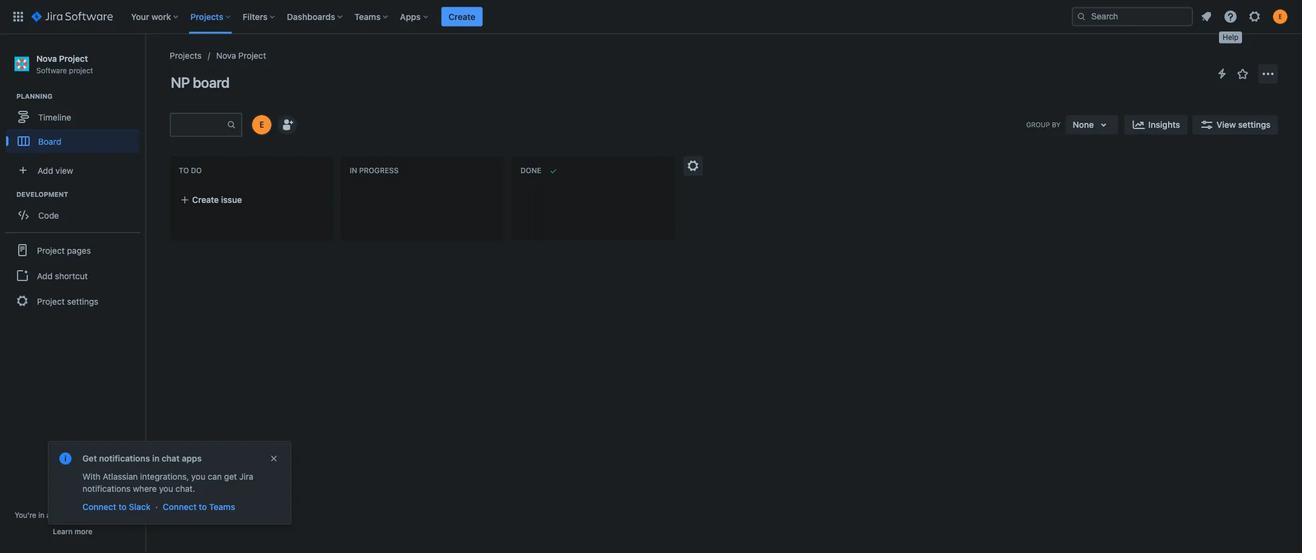 Task type: describe. For each thing, give the bounding box(es) containing it.
insights
[[1149, 120, 1181, 130]]

help image
[[1224, 9, 1238, 24]]

nova project
[[216, 51, 266, 61]]

project up add shortcut
[[37, 245, 65, 255]]

team-
[[52, 511, 73, 519]]

planning
[[16, 93, 53, 100]]

project down filters
[[238, 51, 266, 61]]

add for add view
[[38, 165, 53, 175]]

work
[[152, 12, 171, 22]]

development image
[[2, 187, 16, 202]]

project settings
[[37, 296, 98, 306]]

nova project software project
[[36, 53, 93, 74]]

project inside nova project software project
[[59, 53, 88, 63]]

connect to teams button
[[162, 500, 236, 515]]

group containing project pages
[[5, 232, 141, 318]]

project inside nova project software project
[[69, 66, 93, 74]]

connect for connect to teams
[[163, 502, 197, 512]]

add view
[[38, 165, 73, 175]]

insights image
[[1132, 118, 1146, 132]]

notifications inside with atlassian integrations, you can get jira notifications where you chat.
[[82, 484, 131, 494]]

your
[[131, 12, 149, 22]]

project down add shortcut
[[37, 296, 65, 306]]

view settings
[[1217, 120, 1271, 130]]

add view button
[[7, 158, 138, 183]]

issue
[[221, 195, 242, 205]]

none button
[[1066, 115, 1119, 135]]

filters
[[243, 12, 268, 22]]

help tooltip
[[1220, 32, 1243, 43]]

group by
[[1027, 121, 1061, 129]]

to
[[179, 166, 189, 175]]

get notifications in chat apps
[[82, 454, 202, 464]]

connect for connect to slack
[[82, 502, 116, 512]]

get
[[82, 454, 97, 464]]

more image
[[1261, 67, 1276, 81]]

Search field
[[1072, 7, 1193, 26]]

shortcut
[[55, 271, 88, 281]]

primary element
[[7, 0, 1072, 34]]

settings for project settings
[[67, 296, 98, 306]]

appswitcher icon image
[[11, 9, 25, 24]]

notifications image
[[1200, 9, 1214, 24]]

with
[[82, 472, 100, 482]]

alert containing get notifications in chat apps
[[48, 442, 291, 524]]

insights button
[[1125, 115, 1188, 135]]

star np board image
[[1236, 67, 1250, 81]]

your profile and settings image
[[1273, 9, 1288, 24]]

where
[[133, 484, 157, 494]]

none
[[1073, 120, 1094, 130]]

view
[[1217, 120, 1236, 130]]

info image
[[58, 452, 73, 466]]

development group
[[6, 190, 145, 231]]

integrations,
[[140, 472, 189, 482]]

connect to slack
[[82, 502, 151, 512]]

progress
[[359, 166, 399, 175]]

group
[[1027, 121, 1050, 129]]

1 vertical spatial in
[[38, 511, 44, 519]]

automations menu button icon image
[[1215, 66, 1230, 81]]

chat.
[[176, 484, 195, 494]]

done
[[521, 166, 542, 175]]

filters button
[[239, 7, 280, 26]]

create issue
[[192, 195, 242, 205]]

create button
[[441, 7, 483, 26]]

board
[[193, 74, 229, 91]]

to for slack
[[119, 502, 127, 512]]

0 vertical spatial notifications
[[99, 454, 150, 464]]

board link
[[6, 129, 139, 153]]

atlassian
[[103, 472, 138, 482]]

chat
[[162, 454, 180, 464]]

your work button
[[127, 7, 183, 26]]

view
[[55, 165, 73, 175]]

to do
[[179, 166, 202, 175]]

add shortcut button
[[5, 264, 141, 288]]

configure board image
[[686, 159, 701, 173]]

sidebar navigation image
[[132, 48, 159, 73]]

add shortcut
[[37, 271, 88, 281]]

get
[[224, 472, 237, 482]]

projects for projects "popup button"
[[190, 12, 223, 22]]

with atlassian integrations, you can get jira notifications where you chat.
[[82, 472, 254, 494]]



Task type: vqa. For each thing, say whether or not it's contained in the screenshot.
the Learn more button
yes



Task type: locate. For each thing, give the bounding box(es) containing it.
software
[[36, 66, 67, 74]]

apps
[[182, 454, 202, 464]]

0 horizontal spatial create
[[192, 195, 219, 205]]

alert
[[48, 442, 291, 524]]

teams inside "popup button"
[[355, 12, 381, 22]]

dismiss image
[[269, 454, 279, 464]]

create issue button
[[173, 189, 330, 211]]

group
[[5, 232, 141, 318]]

learn more button
[[53, 527, 93, 536]]

add left view
[[38, 165, 53, 175]]

project right managed
[[107, 511, 131, 519]]

managed
[[73, 511, 105, 519]]

1 connect from the left
[[82, 502, 116, 512]]

create inside button
[[449, 12, 475, 22]]

add people image
[[280, 118, 295, 132]]

teams left apps
[[355, 12, 381, 22]]

apps button
[[397, 7, 433, 26]]

0 horizontal spatial in
[[38, 511, 44, 519]]

teams inside button
[[209, 502, 235, 512]]

help
[[1223, 33, 1239, 42]]

projects up np
[[170, 51, 202, 61]]

connect inside connect to teams button
[[163, 502, 197, 512]]

add
[[38, 165, 53, 175], [37, 271, 53, 281]]

nova for nova project software project
[[36, 53, 57, 63]]

project
[[238, 51, 266, 61], [59, 53, 88, 63], [37, 245, 65, 255], [37, 296, 65, 306]]

pages
[[67, 245, 91, 255]]

Search this board text field
[[171, 114, 227, 136]]

1 vertical spatial add
[[37, 271, 53, 281]]

0 horizontal spatial to
[[119, 502, 127, 512]]

create for create issue
[[192, 195, 219, 205]]

by
[[1052, 121, 1061, 129]]

nova up board
[[216, 51, 236, 61]]

0 horizontal spatial you
[[159, 484, 173, 494]]

settings image
[[1248, 9, 1263, 24]]

0 vertical spatial project
[[69, 66, 93, 74]]

apps
[[400, 12, 421, 22]]

0 horizontal spatial settings
[[67, 296, 98, 306]]

1 horizontal spatial in
[[152, 454, 160, 464]]

planning group
[[6, 92, 145, 157]]

1 vertical spatial settings
[[67, 296, 98, 306]]

in
[[350, 166, 357, 175]]

can
[[208, 472, 222, 482]]

settings inside group
[[67, 296, 98, 306]]

search image
[[1077, 12, 1087, 22]]

notifications down atlassian
[[82, 484, 131, 494]]

teams button
[[351, 7, 393, 26]]

projects inside "popup button"
[[190, 12, 223, 22]]

teams down can
[[209, 502, 235, 512]]

2 connect from the left
[[163, 502, 197, 512]]

you down the integrations,
[[159, 484, 173, 494]]

to for teams
[[199, 502, 207, 512]]

0 vertical spatial add
[[38, 165, 53, 175]]

1 horizontal spatial to
[[199, 502, 207, 512]]

nova inside nova project link
[[216, 51, 236, 61]]

1 horizontal spatial you
[[191, 472, 205, 482]]

jira software image
[[32, 9, 113, 24], [32, 9, 113, 24]]

0 vertical spatial you
[[191, 472, 205, 482]]

projects for 'projects' link
[[170, 51, 202, 61]]

connect down the "chat."
[[163, 502, 197, 512]]

development
[[16, 191, 68, 199]]

project right software
[[69, 66, 93, 74]]

1 horizontal spatial settings
[[1239, 120, 1271, 130]]

to
[[119, 502, 127, 512], [199, 502, 207, 512]]

0 horizontal spatial nova
[[36, 53, 57, 63]]

nova up software
[[36, 53, 57, 63]]

more
[[75, 527, 93, 536]]

np board
[[171, 74, 229, 91]]

notifications up atlassian
[[99, 454, 150, 464]]

add inside popup button
[[38, 165, 53, 175]]

create for create
[[449, 12, 475, 22]]

code link
[[6, 203, 139, 227]]

1 vertical spatial create
[[192, 195, 219, 205]]

1 vertical spatial projects
[[170, 51, 202, 61]]

connect inside connect to slack button
[[82, 502, 116, 512]]

your work
[[131, 12, 171, 22]]

create right apps popup button on the top of page
[[449, 12, 475, 22]]

jira
[[239, 472, 254, 482]]

0 vertical spatial projects
[[190, 12, 223, 22]]

0 vertical spatial settings
[[1239, 120, 1271, 130]]

learn
[[53, 527, 73, 536]]

connect to slack button
[[81, 500, 152, 515]]

1 vertical spatial teams
[[209, 502, 235, 512]]

eloisefrancis23 image
[[252, 115, 272, 135]]

settings down add shortcut button
[[67, 296, 98, 306]]

add left shortcut
[[37, 271, 53, 281]]

1 horizontal spatial create
[[449, 12, 475, 22]]

in left a
[[38, 511, 44, 519]]

settings inside 'button'
[[1239, 120, 1271, 130]]

planning image
[[2, 89, 16, 104]]

create
[[449, 12, 475, 22], [192, 195, 219, 205]]

create left issue
[[192, 195, 219, 205]]

you're in a team-managed project
[[15, 511, 131, 519]]

project settings link
[[5, 288, 141, 315]]

add for add shortcut
[[37, 271, 53, 281]]

projects
[[190, 12, 223, 22], [170, 51, 202, 61]]

1 horizontal spatial teams
[[355, 12, 381, 22]]

1 vertical spatial notifications
[[82, 484, 131, 494]]

in left chat at the left bottom
[[152, 454, 160, 464]]

notifications
[[99, 454, 150, 464], [82, 484, 131, 494]]

banner
[[0, 0, 1303, 34]]

1 vertical spatial you
[[159, 484, 173, 494]]

connect to teams
[[163, 502, 235, 512]]

you
[[191, 472, 205, 482], [159, 484, 173, 494]]

dashboards
[[287, 12, 335, 22]]

slack
[[129, 502, 151, 512]]

project pages link
[[5, 237, 141, 264]]

code
[[38, 210, 59, 220]]

1 to from the left
[[119, 502, 127, 512]]

create inside button
[[192, 195, 219, 205]]

settings right "view" on the right top of page
[[1239, 120, 1271, 130]]

project
[[69, 66, 93, 74], [107, 511, 131, 519]]

in
[[152, 454, 160, 464], [38, 511, 44, 519]]

nova project link
[[216, 48, 266, 63]]

timeline link
[[6, 105, 139, 129]]

nova
[[216, 51, 236, 61], [36, 53, 57, 63]]

0 horizontal spatial teams
[[209, 502, 235, 512]]

dashboards button
[[283, 7, 347, 26]]

connect up more
[[82, 502, 116, 512]]

you're
[[15, 511, 36, 519]]

a
[[46, 511, 50, 519]]

projects link
[[170, 48, 202, 63]]

nova inside nova project software project
[[36, 53, 57, 63]]

timeline
[[38, 112, 71, 122]]

0 vertical spatial create
[[449, 12, 475, 22]]

teams
[[355, 12, 381, 22], [209, 502, 235, 512]]

project up software
[[59, 53, 88, 63]]

add inside button
[[37, 271, 53, 281]]

in progress
[[350, 166, 399, 175]]

board
[[38, 136, 61, 146]]

do
[[191, 166, 202, 175]]

you left can
[[191, 472, 205, 482]]

learn more
[[53, 527, 93, 536]]

view settings button
[[1193, 115, 1278, 135]]

1 horizontal spatial project
[[107, 511, 131, 519]]

connect
[[82, 502, 116, 512], [163, 502, 197, 512]]

banner containing your work
[[0, 0, 1303, 34]]

np
[[171, 74, 190, 91]]

2 to from the left
[[199, 502, 207, 512]]

0 horizontal spatial project
[[69, 66, 93, 74]]

projects up 'projects' link
[[190, 12, 223, 22]]

project pages
[[37, 245, 91, 255]]

0 horizontal spatial connect
[[82, 502, 116, 512]]

1 horizontal spatial nova
[[216, 51, 236, 61]]

1 horizontal spatial connect
[[163, 502, 197, 512]]

0 vertical spatial in
[[152, 454, 160, 464]]

in inside alert
[[152, 454, 160, 464]]

projects button
[[187, 7, 236, 26]]

0 vertical spatial teams
[[355, 12, 381, 22]]

1 vertical spatial project
[[107, 511, 131, 519]]

nova for nova project
[[216, 51, 236, 61]]

settings
[[1239, 120, 1271, 130], [67, 296, 98, 306]]

settings for view settings
[[1239, 120, 1271, 130]]



